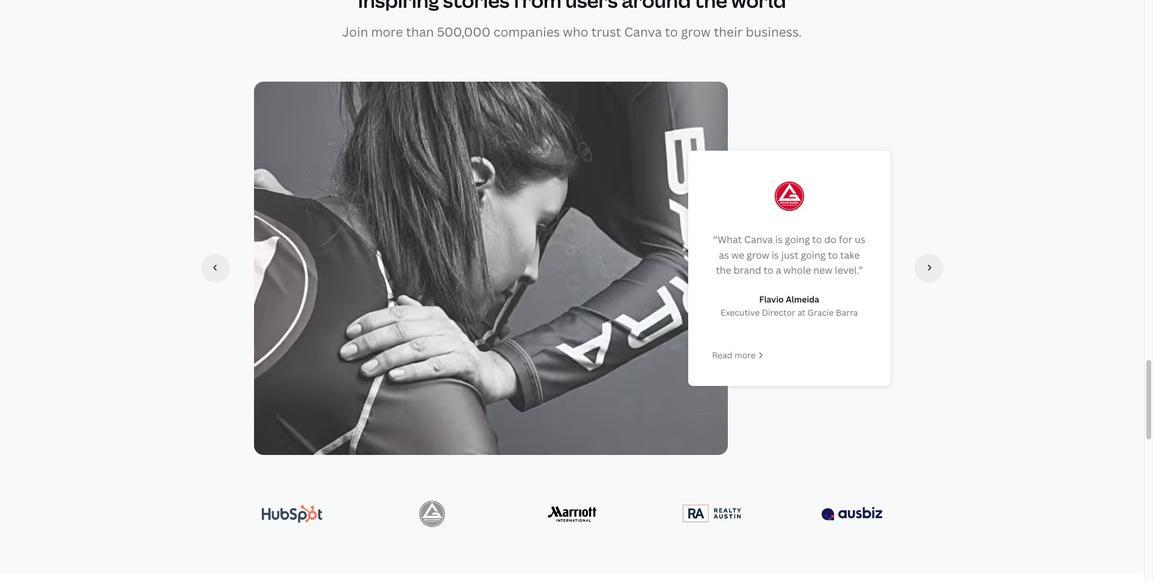 Task type: vqa. For each thing, say whether or not it's contained in the screenshot.
topmost more
yes



Task type: describe. For each thing, give the bounding box(es) containing it.
director
[[762, 307, 796, 319]]

more for read
[[735, 349, 756, 361]]

0 vertical spatial going
[[785, 233, 810, 246]]

"what canva is going to do for us as we grow is just going to take the brand to a whole new level."
[[713, 233, 866, 277]]

take
[[840, 249, 860, 262]]

new
[[814, 264, 833, 277]]

1 vertical spatial going
[[801, 249, 826, 262]]

companies
[[494, 24, 560, 40]]

than
[[406, 24, 434, 40]]

as
[[719, 249, 729, 262]]

0 vertical spatial is
[[775, 233, 783, 246]]

ausbiz image
[[822, 508, 883, 521]]

at
[[798, 307, 806, 319]]

1 vertical spatial gracie barra image
[[419, 501, 445, 528]]

to left their
[[665, 24, 678, 40]]

us
[[855, 233, 866, 246]]

join
[[342, 24, 368, 40]]

500,000
[[437, 24, 491, 40]]

level."
[[835, 264, 863, 277]]

for
[[839, 233, 853, 246]]

read more
[[712, 349, 756, 361]]

0 horizontal spatial grow
[[681, 24, 711, 40]]

just
[[781, 249, 799, 262]]

0 vertical spatial canva
[[625, 24, 662, 40]]



Task type: locate. For each thing, give the bounding box(es) containing it.
1 vertical spatial more
[[735, 349, 756, 361]]

0 horizontal spatial more
[[371, 24, 403, 40]]

canva inside the ""what canva is going to do for us as we grow is just going to take the brand to a whole new level.""
[[744, 233, 773, 246]]

0 horizontal spatial canva
[[625, 24, 662, 40]]

canva up we at top right
[[744, 233, 773, 246]]

to left do
[[812, 233, 822, 246]]

grow left their
[[681, 24, 711, 40]]

grow up brand
[[747, 249, 769, 262]]

going up 'new'
[[801, 249, 826, 262]]

trust
[[592, 24, 622, 40]]

grow inside the ""what canva is going to do for us as we grow is just going to take the brand to a whole new level.""
[[747, 249, 769, 262]]

going
[[785, 233, 810, 246], [801, 249, 826, 262]]

almeida
[[786, 294, 819, 305]]

flavio
[[759, 294, 784, 305]]

1 horizontal spatial canva
[[744, 233, 773, 246]]

read more link
[[712, 349, 867, 362]]

business.
[[746, 24, 802, 40]]

whole
[[784, 264, 811, 277]]

executive
[[721, 307, 760, 319]]

is
[[775, 233, 783, 246], [772, 249, 779, 262]]

more
[[371, 24, 403, 40], [735, 349, 756, 361]]

0 vertical spatial grow
[[681, 24, 711, 40]]

is left just
[[772, 249, 779, 262]]

0 vertical spatial more
[[371, 24, 403, 40]]

more for join
[[371, 24, 403, 40]]

going up just
[[785, 233, 810, 246]]

canva right trust in the right top of the page
[[625, 24, 662, 40]]

is up just
[[775, 233, 783, 246]]

who
[[563, 24, 589, 40]]

grow
[[681, 24, 711, 40], [747, 249, 769, 262]]

hubspot image
[[262, 506, 323, 523]]

marriott image
[[548, 507, 596, 522]]

to down do
[[828, 249, 838, 262]]

read
[[712, 349, 733, 361]]

barra
[[836, 307, 858, 319]]

realty austin image
[[683, 505, 741, 524]]

1 vertical spatial is
[[772, 249, 779, 262]]

to left a
[[764, 264, 774, 277]]

more right join
[[371, 24, 403, 40]]

1 horizontal spatial grow
[[747, 249, 769, 262]]

flavio almeida executive director at gracie barra
[[721, 294, 858, 319]]

join more than 500,000 companies who trust canva to grow their business.
[[342, 24, 802, 40]]

their
[[714, 24, 743, 40]]

we
[[731, 249, 744, 262]]

0 horizontal spatial gracie barra image
[[419, 501, 445, 528]]

brand
[[734, 264, 761, 277]]

the
[[716, 264, 731, 277]]

to
[[665, 24, 678, 40], [812, 233, 822, 246], [828, 249, 838, 262], [764, 264, 774, 277]]

1 horizontal spatial gracie barra image
[[775, 182, 804, 211]]

more right read
[[735, 349, 756, 361]]

1 horizontal spatial more
[[735, 349, 756, 361]]

1 vertical spatial grow
[[747, 249, 769, 262]]

1 vertical spatial canva
[[744, 233, 773, 246]]

do
[[824, 233, 837, 246]]

"what
[[713, 233, 742, 246]]

gracie barra image
[[775, 182, 804, 211], [419, 501, 445, 528]]

0 vertical spatial gracie barra image
[[775, 182, 804, 211]]

gracie
[[808, 307, 834, 319]]

canva
[[625, 24, 662, 40], [744, 233, 773, 246]]

a
[[776, 264, 781, 277]]



